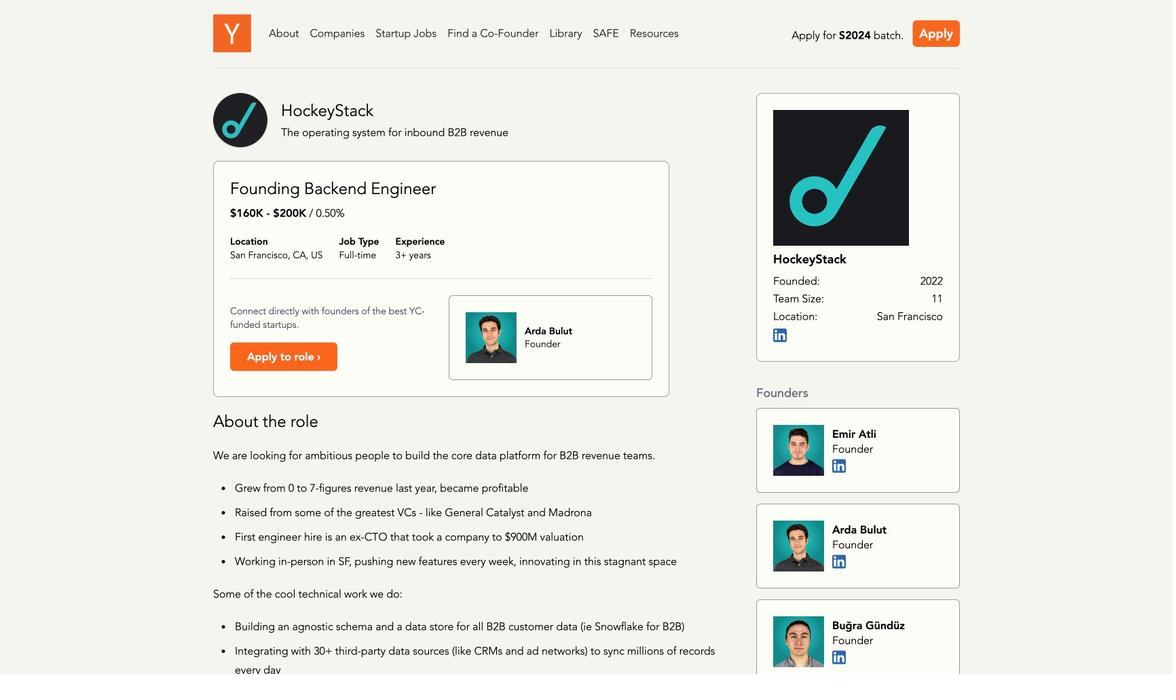 Task type: locate. For each thing, give the bounding box(es) containing it.
arda bulut image
[[466, 312, 517, 363], [773, 521, 824, 572]]

0 vertical spatial arda bulut image
[[466, 312, 517, 363]]

1 vertical spatial arda bulut image
[[773, 521, 824, 572]]

1 horizontal spatial arda bulut image
[[773, 521, 824, 572]]

emir atli image
[[773, 425, 824, 476]]

0 horizontal spatial arda bulut image
[[466, 312, 517, 363]]



Task type: describe. For each thing, give the bounding box(es) containing it.
y combinator image
[[213, 14, 251, 52]]

hockeystack image
[[773, 110, 909, 246]]

buğra gündüz image
[[773, 616, 824, 667]]



Task type: vqa. For each thing, say whether or not it's contained in the screenshot.
the bottommost "Arda Bulut" image
yes



